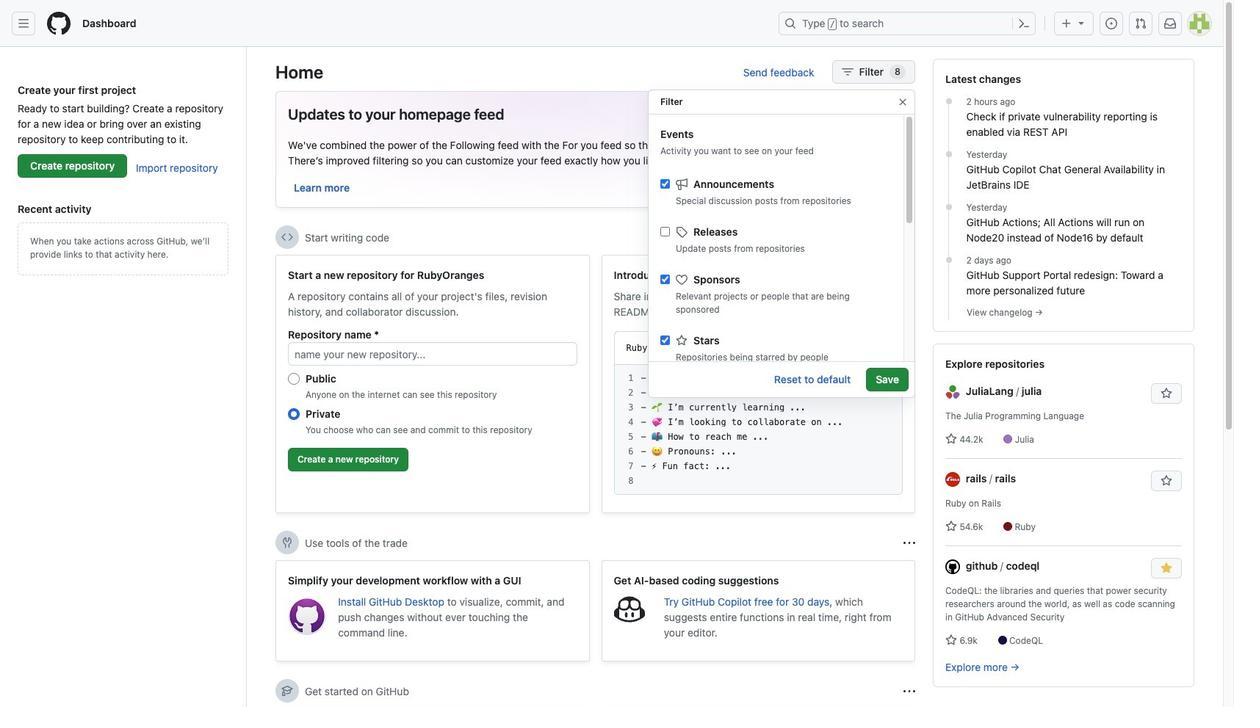 Task type: locate. For each thing, give the bounding box(es) containing it.
why am i seeing this? image
[[904, 232, 915, 244], [904, 537, 915, 549]]

star image for @julialang profile image at the bottom right
[[946, 433, 957, 445]]

start a new repository element
[[275, 255, 590, 514]]

git pull request image
[[1135, 18, 1147, 29]]

star image for @rails profile image
[[946, 521, 957, 533]]

star image up @rails profile image
[[946, 433, 957, 445]]

1 vertical spatial star image
[[946, 635, 957, 646]]

1 vertical spatial why am i seeing this? image
[[904, 537, 915, 549]]

none radio inside start a new repository element
[[288, 408, 300, 420]]

dot fill image
[[943, 96, 955, 107], [943, 201, 955, 213], [943, 254, 955, 266]]

0 vertical spatial star image
[[946, 433, 957, 445]]

None submit
[[843, 338, 890, 359]]

None radio
[[288, 408, 300, 420]]

star this repository image
[[1161, 388, 1173, 400]]

@github profile image
[[946, 560, 960, 575]]

2 vertical spatial dot fill image
[[943, 254, 955, 266]]

2 why am i seeing this? image from the top
[[904, 537, 915, 549]]

menu
[[649, 165, 904, 566]]

None checkbox
[[660, 275, 670, 284]]

None checkbox
[[660, 179, 670, 189], [660, 227, 670, 237], [660, 336, 670, 345], [660, 179, 670, 189], [660, 227, 670, 237], [660, 336, 670, 345]]

2 star image from the top
[[946, 521, 957, 533]]

tools image
[[281, 537, 293, 549]]

plus image
[[1061, 18, 1073, 29]]

3 dot fill image from the top
[[943, 254, 955, 266]]

explore repositories navigation
[[933, 344, 1195, 688]]

0 horizontal spatial star image
[[676, 335, 688, 346]]

star image
[[676, 335, 688, 346], [946, 635, 957, 646]]

1 star image from the top
[[946, 433, 957, 445]]

0 vertical spatial dot fill image
[[943, 96, 955, 107]]

triangle down image
[[1076, 17, 1087, 29]]

code image
[[281, 231, 293, 243]]

star image up @github profile icon
[[946, 521, 957, 533]]

2 dot fill image from the top
[[943, 201, 955, 213]]

None radio
[[288, 373, 300, 385]]

0 vertical spatial why am i seeing this? image
[[904, 232, 915, 244]]

explore element
[[933, 59, 1195, 707]]

1 vertical spatial dot fill image
[[943, 201, 955, 213]]

tag image
[[676, 226, 688, 238]]

star image down @github profile icon
[[946, 635, 957, 646]]

star image down heart icon
[[676, 335, 688, 346]]

megaphone image
[[676, 178, 688, 190]]

1 why am i seeing this? image from the top
[[904, 232, 915, 244]]

get ai-based coding suggestions element
[[601, 561, 915, 662]]

star image
[[946, 433, 957, 445], [946, 521, 957, 533]]

1 vertical spatial star image
[[946, 521, 957, 533]]



Task type: describe. For each thing, give the bounding box(es) containing it.
notifications image
[[1164, 18, 1176, 29]]

filter image
[[842, 66, 853, 78]]

star this repository image
[[1161, 475, 1173, 487]]

unstar this repository image
[[1161, 563, 1173, 575]]

why am i seeing this? image for get ai-based coding suggestions element
[[904, 537, 915, 549]]

none submit inside "introduce yourself with a profile readme" element
[[843, 338, 890, 359]]

heart image
[[676, 274, 688, 285]]

issue opened image
[[1106, 18, 1117, 29]]

name your new repository... text field
[[288, 342, 577, 366]]

0 vertical spatial star image
[[676, 335, 688, 346]]

1 dot fill image from the top
[[943, 96, 955, 107]]

x image
[[891, 106, 903, 118]]

github desktop image
[[288, 597, 326, 636]]

command palette image
[[1018, 18, 1030, 29]]

1 horizontal spatial star image
[[946, 635, 957, 646]]

simplify your development workflow with a gui element
[[275, 561, 590, 662]]

@julialang profile image
[[946, 385, 960, 400]]

introduce yourself with a profile readme element
[[601, 255, 915, 514]]

why am i seeing this? image for "introduce yourself with a profile readme" element
[[904, 232, 915, 244]]

close menu image
[[897, 96, 909, 108]]

none radio inside start a new repository element
[[288, 373, 300, 385]]

dot fill image
[[943, 148, 955, 160]]

homepage image
[[47, 12, 71, 35]]

why am i seeing this? image
[[904, 686, 915, 698]]

@rails profile image
[[946, 473, 960, 487]]

mortar board image
[[281, 685, 293, 697]]



Task type: vqa. For each thing, say whether or not it's contained in the screenshot.
O icon
no



